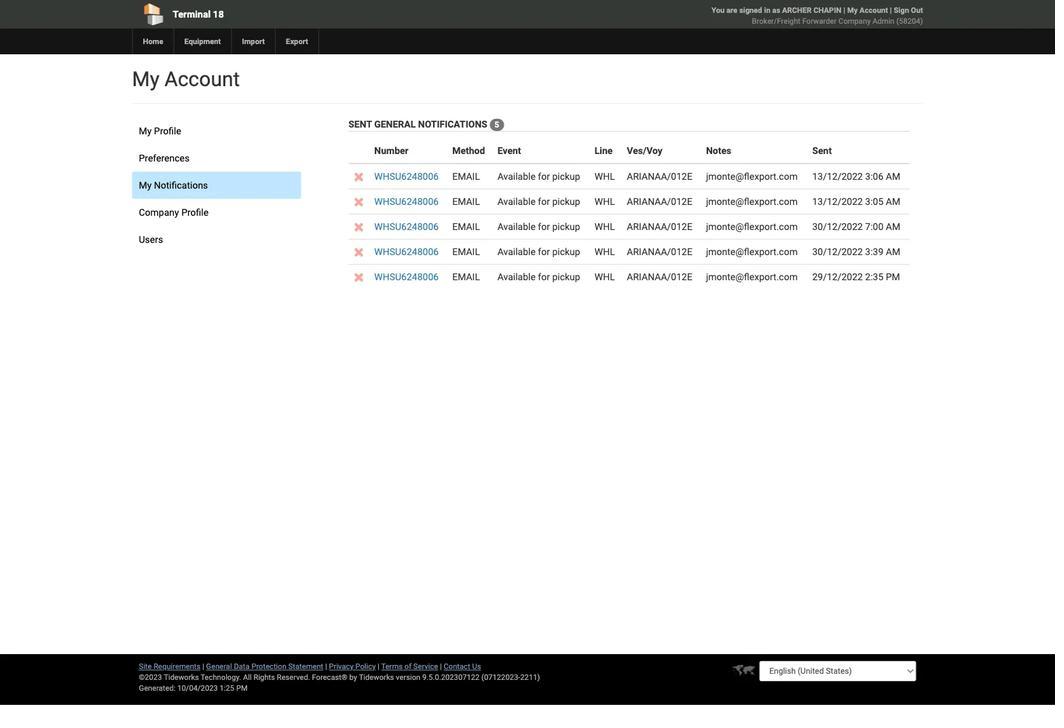 Task type: locate. For each thing, give the bounding box(es) containing it.
4 jmonte@flexport.com from the top
[[707, 246, 798, 258]]

4 available from the top
[[498, 246, 536, 258]]

pm inside site requirements | general data protection statement | privacy policy | terms of service | contact us ©2023 tideworks technology. all rights reserved. forecast® by tideworks version 9.5.0.202307122 (07122023-2211) generated: 10/04/2023 1:25 pm
[[236, 685, 248, 693]]

company down my account link
[[839, 17, 871, 25]]

0 vertical spatial profile
[[154, 125, 181, 137]]

am right 3:06
[[887, 171, 901, 182]]

1 available for pickup from the top
[[498, 171, 581, 182]]

1 vertical spatial click to delete image
[[355, 223, 363, 232]]

0 horizontal spatial pm
[[236, 685, 248, 693]]

4 whl from the top
[[595, 246, 615, 258]]

email
[[453, 171, 480, 182], [453, 196, 480, 207], [453, 221, 480, 232], [453, 246, 480, 258], [453, 271, 480, 283]]

0 vertical spatial sent
[[349, 119, 372, 130]]

5 pickup from the top
[[553, 271, 581, 283]]

tideworks
[[359, 674, 394, 683]]

pm
[[887, 271, 901, 283], [236, 685, 248, 693]]

line
[[595, 145, 613, 156]]

0 vertical spatial pm
[[887, 271, 901, 283]]

whsu6248006 link for 13/12/2022 3:06 am
[[375, 171, 439, 182]]

2 am from the top
[[887, 196, 901, 207]]

by
[[350, 674, 357, 683]]

general data protection statement link
[[206, 663, 324, 672]]

my account
[[132, 67, 240, 91]]

jmonte@flexport.com for 30/12/2022 7:00 am
[[707, 221, 798, 232]]

site
[[139, 663, 152, 672]]

whsu6248006 link for 30/12/2022 7:00 am
[[375, 221, 439, 232]]

profile up preferences
[[154, 125, 181, 137]]

company inside you are signed in as archer chapin | my account | sign out broker/freight forwarder company admin (58204)
[[839, 17, 871, 25]]

notifications
[[418, 119, 488, 130], [154, 180, 208, 191]]

general inside site requirements | general data protection statement | privacy policy | terms of service | contact us ©2023 tideworks technology. all rights reserved. forecast® by tideworks version 9.5.0.202307122 (07122023-2211) generated: 10/04/2023 1:25 pm
[[206, 663, 232, 672]]

for for 30/12/2022 7:00 am
[[538, 221, 550, 232]]

2 available for pickup from the top
[[498, 196, 581, 207]]

4 email from the top
[[453, 246, 480, 258]]

2211)
[[521, 674, 540, 683]]

4 am from the top
[[887, 246, 901, 258]]

are
[[727, 6, 738, 15]]

you are signed in as archer chapin | my account | sign out broker/freight forwarder company admin (58204)
[[712, 6, 924, 25]]

account up admin
[[860, 6, 889, 15]]

general up the technology.
[[206, 663, 232, 672]]

email for 30/12/2022 7:00 am
[[453, 221, 480, 232]]

5 arianaa/012e from the top
[[627, 271, 693, 283]]

click to delete image
[[355, 198, 363, 207], [355, 248, 363, 257], [355, 273, 363, 282]]

of
[[405, 663, 412, 672]]

5 whsu6248006 link from the top
[[375, 271, 439, 283]]

export link
[[275, 29, 319, 54]]

1 jmonte@flexport.com from the top
[[707, 171, 798, 182]]

whsu6248006 for 29/12/2022 2:35 pm
[[375, 271, 439, 283]]

13/12/2022 for 13/12/2022 3:06 am
[[813, 171, 863, 182]]

my up preferences
[[139, 125, 152, 137]]

13/12/2022 3:05 am
[[813, 196, 901, 207]]

click to delete image for 30/12/2022 7:00 am
[[355, 223, 363, 232]]

available for pickup
[[498, 171, 581, 182], [498, 196, 581, 207], [498, 221, 581, 232], [498, 246, 581, 258], [498, 271, 581, 283]]

30/12/2022 for 30/12/2022 7:00 am
[[813, 221, 863, 232]]

ves/voy
[[627, 145, 663, 156]]

13/12/2022 up 30/12/2022 7:00 am
[[813, 196, 863, 207]]

general
[[374, 119, 416, 130], [206, 663, 232, 672]]

2 click to delete image from the top
[[355, 223, 363, 232]]

2 13/12/2022 from the top
[[813, 196, 863, 207]]

data
[[234, 663, 250, 672]]

1 horizontal spatial notifications
[[418, 119, 488, 130]]

1 click to delete image from the top
[[355, 198, 363, 207]]

1 whsu6248006 link from the top
[[375, 171, 439, 182]]

notifications up company profile
[[154, 180, 208, 191]]

0 horizontal spatial profile
[[154, 125, 181, 137]]

account inside you are signed in as archer chapin | my account | sign out broker/freight forwarder company admin (58204)
[[860, 6, 889, 15]]

3 whsu6248006 from the top
[[375, 221, 439, 232]]

1 am from the top
[[887, 171, 901, 182]]

1 horizontal spatial general
[[374, 119, 416, 130]]

0 vertical spatial click to delete image
[[355, 198, 363, 207]]

1 for from the top
[[538, 171, 550, 182]]

click to delete image
[[355, 173, 363, 182], [355, 223, 363, 232]]

1 vertical spatial account
[[165, 67, 240, 91]]

whl for 29/12/2022 2:35 pm
[[595, 271, 615, 283]]

0 vertical spatial account
[[860, 6, 889, 15]]

3:05
[[866, 196, 884, 207]]

5 email from the top
[[453, 271, 480, 283]]

whsu6248006
[[375, 171, 439, 182], [375, 196, 439, 207], [375, 221, 439, 232], [375, 246, 439, 258], [375, 271, 439, 283]]

arianaa/012e for 29/12/2022 2:35 pm
[[627, 271, 693, 283]]

4 arianaa/012e from the top
[[627, 246, 693, 258]]

2 email from the top
[[453, 196, 480, 207]]

3 arianaa/012e from the top
[[627, 221, 693, 232]]

arianaa/012e for 30/12/2022 3:39 am
[[627, 246, 693, 258]]

5 available from the top
[[498, 271, 536, 283]]

2 30/12/2022 from the top
[[813, 246, 863, 258]]

all
[[243, 674, 252, 683]]

profile for my profile
[[154, 125, 181, 137]]

contact
[[444, 663, 471, 672]]

you
[[712, 6, 725, 15]]

preferences
[[139, 153, 190, 164]]

terminal 18
[[173, 8, 224, 20]]

contact us link
[[444, 663, 481, 672]]

2 arianaa/012e from the top
[[627, 196, 693, 207]]

sent for sent
[[813, 145, 832, 156]]

0 vertical spatial 13/12/2022
[[813, 171, 863, 182]]

1 whl from the top
[[595, 171, 615, 182]]

signed
[[740, 6, 763, 15]]

4 for from the top
[[538, 246, 550, 258]]

1 horizontal spatial profile
[[182, 207, 209, 218]]

pm right 2:35
[[887, 271, 901, 283]]

export
[[286, 37, 308, 46]]

am
[[887, 171, 901, 182], [887, 196, 901, 207], [887, 221, 901, 232], [887, 246, 901, 258]]

us
[[472, 663, 481, 672]]

available
[[498, 171, 536, 182], [498, 196, 536, 207], [498, 221, 536, 232], [498, 246, 536, 258], [498, 271, 536, 283]]

click to delete image for 13/12/2022 3:05 am
[[355, 198, 363, 207]]

site requirements link
[[139, 663, 201, 672]]

jmonte@flexport.com for 13/12/2022 3:06 am
[[707, 171, 798, 182]]

3 for from the top
[[538, 221, 550, 232]]

(07122023-
[[482, 674, 521, 683]]

30/12/2022
[[813, 221, 863, 232], [813, 246, 863, 258]]

admin
[[873, 17, 895, 25]]

general up number
[[374, 119, 416, 130]]

2 whsu6248006 link from the top
[[375, 196, 439, 207]]

am right 3:39
[[887, 246, 901, 258]]

0 vertical spatial company
[[839, 17, 871, 25]]

1 pickup from the top
[[553, 171, 581, 182]]

3 pickup from the top
[[553, 221, 581, 232]]

1 30/12/2022 from the top
[[813, 221, 863, 232]]

pm down all
[[236, 685, 248, 693]]

| up the technology.
[[203, 663, 204, 672]]

9.5.0.202307122
[[423, 674, 480, 683]]

equipment link
[[174, 29, 231, 54]]

my for my profile
[[139, 125, 152, 137]]

3 am from the top
[[887, 221, 901, 232]]

2 for from the top
[[538, 196, 550, 207]]

sent
[[349, 119, 372, 130], [813, 145, 832, 156]]

my inside you are signed in as archer chapin | my account | sign out broker/freight forwarder company admin (58204)
[[848, 6, 858, 15]]

4 pickup from the top
[[553, 246, 581, 258]]

0 horizontal spatial account
[[165, 67, 240, 91]]

arianaa/012e for 13/12/2022 3:05 am
[[627, 196, 693, 207]]

notes
[[707, 145, 732, 156]]

5 whsu6248006 from the top
[[375, 271, 439, 283]]

profile down my notifications
[[182, 207, 209, 218]]

2 click to delete image from the top
[[355, 248, 363, 257]]

pickup
[[553, 171, 581, 182], [553, 196, 581, 207], [553, 221, 581, 232], [553, 246, 581, 258], [553, 271, 581, 283]]

for for 30/12/2022 3:39 am
[[538, 246, 550, 258]]

arianaa/012e
[[627, 171, 693, 182], [627, 196, 693, 207], [627, 221, 693, 232], [627, 246, 693, 258], [627, 271, 693, 283]]

am right the 3:05
[[887, 196, 901, 207]]

my down preferences
[[139, 180, 152, 191]]

1 vertical spatial 13/12/2022
[[813, 196, 863, 207]]

for
[[538, 171, 550, 182], [538, 196, 550, 207], [538, 221, 550, 232], [538, 246, 550, 258], [538, 271, 550, 283]]

3:39
[[866, 246, 884, 258]]

1 horizontal spatial account
[[860, 6, 889, 15]]

30/12/2022 up 30/12/2022 3:39 am on the right top of the page
[[813, 221, 863, 232]]

home
[[143, 37, 163, 46]]

1 vertical spatial pm
[[236, 685, 248, 693]]

my right chapin
[[848, 6, 858, 15]]

3 whl from the top
[[595, 221, 615, 232]]

2 jmonte@flexport.com from the top
[[707, 196, 798, 207]]

1 click to delete image from the top
[[355, 173, 363, 182]]

1 vertical spatial click to delete image
[[355, 248, 363, 257]]

available for 30/12/2022 3:39 am
[[498, 246, 536, 258]]

jmonte@flexport.com for 30/12/2022 3:39 am
[[707, 246, 798, 258]]

for for 13/12/2022 3:05 am
[[538, 196, 550, 207]]

4 available for pickup from the top
[[498, 246, 581, 258]]

| up 'forecast®' on the bottom left of page
[[325, 663, 327, 672]]

my down home "link"
[[132, 67, 160, 91]]

1 whsu6248006 from the top
[[375, 171, 439, 182]]

company up users
[[139, 207, 179, 218]]

2 pickup from the top
[[553, 196, 581, 207]]

whsu6248006 link for 13/12/2022 3:05 am
[[375, 196, 439, 207]]

forwarder
[[803, 17, 837, 25]]

1 horizontal spatial sent
[[813, 145, 832, 156]]

users
[[139, 234, 163, 245]]

1 arianaa/012e from the top
[[627, 171, 693, 182]]

4 whsu6248006 link from the top
[[375, 246, 439, 258]]

my
[[848, 6, 858, 15], [132, 67, 160, 91], [139, 125, 152, 137], [139, 180, 152, 191]]

out
[[912, 6, 924, 15]]

my profile
[[139, 125, 181, 137]]

sent general notifications 5
[[349, 119, 500, 130]]

|
[[844, 6, 846, 15], [891, 6, 893, 15], [203, 663, 204, 672], [325, 663, 327, 672], [378, 663, 380, 672], [440, 663, 442, 672]]

30/12/2022 for 30/12/2022 3:39 am
[[813, 246, 863, 258]]

am for 30/12/2022 7:00 am
[[887, 221, 901, 232]]

3 available from the top
[[498, 221, 536, 232]]

company
[[839, 17, 871, 25], [139, 207, 179, 218]]

am for 30/12/2022 3:39 am
[[887, 246, 901, 258]]

email for 13/12/2022 3:06 am
[[453, 171, 480, 182]]

account down equipment 'link'
[[165, 67, 240, 91]]

click to delete image for 13/12/2022 3:06 am
[[355, 173, 363, 182]]

2 vertical spatial click to delete image
[[355, 273, 363, 282]]

whl for 13/12/2022 3:05 am
[[595, 196, 615, 207]]

notifications up method
[[418, 119, 488, 130]]

available for pickup for 13/12/2022 3:05 am
[[498, 196, 581, 207]]

method
[[453, 145, 485, 156]]

0 vertical spatial 30/12/2022
[[813, 221, 863, 232]]

protection
[[252, 663, 287, 672]]

30/12/2022 up 29/12/2022
[[813, 246, 863, 258]]

available for 13/12/2022 3:06 am
[[498, 171, 536, 182]]

my notifications
[[139, 180, 208, 191]]

pickup for 29/12/2022 2:35 pm
[[553, 271, 581, 283]]

5 jmonte@flexport.com from the top
[[707, 271, 798, 283]]

whl for 13/12/2022 3:06 am
[[595, 171, 615, 182]]

whsu6248006 link
[[375, 171, 439, 182], [375, 196, 439, 207], [375, 221, 439, 232], [375, 246, 439, 258], [375, 271, 439, 283]]

0 horizontal spatial company
[[139, 207, 179, 218]]

3 available for pickup from the top
[[498, 221, 581, 232]]

in
[[765, 6, 771, 15]]

profile
[[154, 125, 181, 137], [182, 207, 209, 218]]

13/12/2022 3:06 am
[[813, 171, 901, 182]]

3 click to delete image from the top
[[355, 273, 363, 282]]

0 vertical spatial notifications
[[418, 119, 488, 130]]

2 whl from the top
[[595, 196, 615, 207]]

0 vertical spatial click to delete image
[[355, 173, 363, 182]]

available for 29/12/2022 2:35 pm
[[498, 271, 536, 283]]

am right 7:00
[[887, 221, 901, 232]]

(58204)
[[897, 17, 924, 25]]

1 available from the top
[[498, 171, 536, 182]]

1 email from the top
[[453, 171, 480, 182]]

account
[[860, 6, 889, 15], [165, 67, 240, 91]]

5 for from the top
[[538, 271, 550, 283]]

13/12/2022
[[813, 171, 863, 182], [813, 196, 863, 207]]

2 whsu6248006 from the top
[[375, 196, 439, 207]]

3 jmonte@flexport.com from the top
[[707, 221, 798, 232]]

1 horizontal spatial company
[[839, 17, 871, 25]]

1 vertical spatial notifications
[[154, 180, 208, 191]]

forecast®
[[312, 674, 348, 683]]

1 vertical spatial general
[[206, 663, 232, 672]]

13/12/2022 up 13/12/2022 3:05 am
[[813, 171, 863, 182]]

privacy
[[329, 663, 354, 672]]

1 13/12/2022 from the top
[[813, 171, 863, 182]]

3 whsu6248006 link from the top
[[375, 221, 439, 232]]

1 vertical spatial 30/12/2022
[[813, 246, 863, 258]]

click to delete image for 30/12/2022 3:39 am
[[355, 248, 363, 257]]

| left sign
[[891, 6, 893, 15]]

1 vertical spatial sent
[[813, 145, 832, 156]]

4 whsu6248006 from the top
[[375, 246, 439, 258]]

whsu6248006 for 30/12/2022 3:39 am
[[375, 246, 439, 258]]

0 horizontal spatial sent
[[349, 119, 372, 130]]

3 email from the top
[[453, 221, 480, 232]]

0 horizontal spatial general
[[206, 663, 232, 672]]

1 vertical spatial profile
[[182, 207, 209, 218]]

5 available for pickup from the top
[[498, 271, 581, 283]]

import
[[242, 37, 265, 46]]

jmonte@flexport.com for 13/12/2022 3:05 am
[[707, 196, 798, 207]]

2 available from the top
[[498, 196, 536, 207]]

5 whl from the top
[[595, 271, 615, 283]]

arianaa/012e for 13/12/2022 3:06 am
[[627, 171, 693, 182]]

generated:
[[139, 685, 176, 693]]



Task type: describe. For each thing, give the bounding box(es) containing it.
profile for company profile
[[182, 207, 209, 218]]

29/12/2022 2:35 pm
[[813, 271, 901, 283]]

whsu6248006 for 13/12/2022 3:06 am
[[375, 171, 439, 182]]

30/12/2022 3:39 am
[[813, 246, 901, 258]]

chapin
[[814, 6, 842, 15]]

equipment
[[184, 37, 221, 46]]

whsu6248006 for 13/12/2022 3:05 am
[[375, 196, 439, 207]]

1 vertical spatial company
[[139, 207, 179, 218]]

event
[[498, 145, 522, 156]]

2:35
[[866, 271, 884, 283]]

company profile
[[139, 207, 209, 218]]

18
[[213, 8, 224, 20]]

whl for 30/12/2022 7:00 am
[[595, 221, 615, 232]]

my for my notifications
[[139, 180, 152, 191]]

available for 30/12/2022 7:00 am
[[498, 221, 536, 232]]

am for 13/12/2022 3:05 am
[[887, 196, 901, 207]]

whl for 30/12/2022 3:39 am
[[595, 246, 615, 258]]

available for 13/12/2022 3:05 am
[[498, 196, 536, 207]]

0 vertical spatial general
[[374, 119, 416, 130]]

available for pickup for 29/12/2022 2:35 pm
[[498, 271, 581, 283]]

privacy policy link
[[329, 663, 376, 672]]

pickup for 13/12/2022 3:05 am
[[553, 196, 581, 207]]

my account link
[[848, 6, 889, 15]]

email for 30/12/2022 3:39 am
[[453, 246, 480, 258]]

terminal 18 link
[[132, 0, 450, 29]]

requirements
[[154, 663, 201, 672]]

sign
[[894, 6, 910, 15]]

pickup for 30/12/2022 3:39 am
[[553, 246, 581, 258]]

terms of service link
[[382, 663, 438, 672]]

0 horizontal spatial notifications
[[154, 180, 208, 191]]

statement
[[289, 663, 324, 672]]

jmonte@flexport.com for 29/12/2022 2:35 pm
[[707, 271, 798, 283]]

home link
[[132, 29, 174, 54]]

10/04/2023
[[177, 685, 218, 693]]

email for 13/12/2022 3:05 am
[[453, 196, 480, 207]]

©2023 tideworks
[[139, 674, 199, 683]]

whsu6248006 link for 29/12/2022 2:35 pm
[[375, 271, 439, 283]]

1 horizontal spatial pm
[[887, 271, 901, 283]]

7:00
[[866, 221, 884, 232]]

| up 9.5.0.202307122
[[440, 663, 442, 672]]

my for my account
[[132, 67, 160, 91]]

available for pickup for 13/12/2022 3:06 am
[[498, 171, 581, 182]]

for for 13/12/2022 3:06 am
[[538, 171, 550, 182]]

30/12/2022 7:00 am
[[813, 221, 901, 232]]

sign out link
[[894, 6, 924, 15]]

click to delete image for 29/12/2022 2:35 pm
[[355, 273, 363, 282]]

email for 29/12/2022 2:35 pm
[[453, 271, 480, 283]]

5
[[495, 120, 500, 130]]

29/12/2022
[[813, 271, 863, 283]]

available for pickup for 30/12/2022 3:39 am
[[498, 246, 581, 258]]

policy
[[356, 663, 376, 672]]

13/12/2022 for 13/12/2022 3:05 am
[[813, 196, 863, 207]]

1:25
[[220, 685, 234, 693]]

as
[[773, 6, 781, 15]]

sent for sent general notifications 5
[[349, 119, 372, 130]]

version
[[396, 674, 421, 683]]

terminal
[[173, 8, 211, 20]]

service
[[414, 663, 438, 672]]

number
[[375, 145, 409, 156]]

whsu6248006 link for 30/12/2022 3:39 am
[[375, 246, 439, 258]]

reserved.
[[277, 674, 310, 683]]

pickup for 30/12/2022 7:00 am
[[553, 221, 581, 232]]

for for 29/12/2022 2:35 pm
[[538, 271, 550, 283]]

site requirements | general data protection statement | privacy policy | terms of service | contact us ©2023 tideworks technology. all rights reserved. forecast® by tideworks version 9.5.0.202307122 (07122023-2211) generated: 10/04/2023 1:25 pm
[[139, 663, 540, 693]]

whsu6248006 for 30/12/2022 7:00 am
[[375, 221, 439, 232]]

arianaa/012e for 30/12/2022 7:00 am
[[627, 221, 693, 232]]

pickup for 13/12/2022 3:06 am
[[553, 171, 581, 182]]

terms
[[382, 663, 403, 672]]

technology.
[[201, 674, 241, 683]]

broker/freight
[[753, 17, 801, 25]]

available for pickup for 30/12/2022 7:00 am
[[498, 221, 581, 232]]

am for 13/12/2022 3:06 am
[[887, 171, 901, 182]]

import link
[[231, 29, 275, 54]]

| up tideworks
[[378, 663, 380, 672]]

archer
[[783, 6, 812, 15]]

rights
[[254, 674, 275, 683]]

3:06
[[866, 171, 884, 182]]

| right chapin
[[844, 6, 846, 15]]



Task type: vqa. For each thing, say whether or not it's contained in the screenshot.
(58204)
yes



